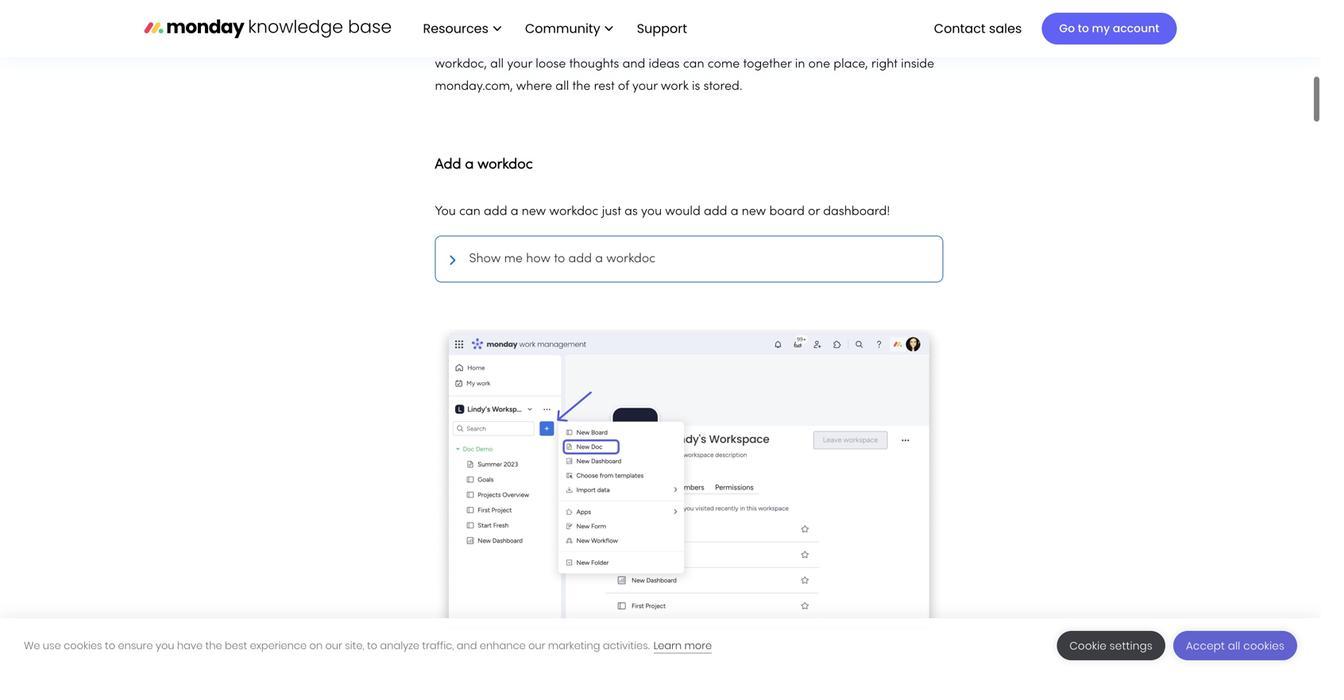 Task type: describe. For each thing, give the bounding box(es) containing it.
individual
[[753, 36, 809, 48]]

by
[[691, 36, 705, 48]]

0 vertical spatial can
[[863, 14, 884, 26]]

1 vertical spatial as
[[625, 206, 638, 218]]

the inside dialog
[[205, 638, 222, 653]]

your up right
[[882, 36, 907, 48]]

in
[[795, 58, 805, 70]]

support
[[637, 19, 687, 37]]

account
[[1113, 21, 1160, 36]]

we
[[24, 638, 40, 653]]

1 horizontal spatial where
[[711, 14, 747, 26]]

0 horizontal spatial add
[[484, 206, 507, 218]]

place,
[[834, 58, 868, 70]]

topic.
[[656, 36, 687, 48]]

come
[[708, 58, 740, 70]]

loose
[[536, 58, 566, 70]]

stored.
[[704, 81, 743, 93]]

more
[[685, 638, 712, 653]]

activities.
[[603, 638, 650, 653]]

use
[[43, 638, 61, 653]]

accept
[[1186, 638, 1225, 653]]

add a workdoc
[[435, 158, 533, 172]]

1 horizontal spatial add
[[569, 253, 592, 265]]

0 horizontal spatial of
[[468, 14, 479, 26]]

resources link
[[415, 15, 509, 42]]

0 vertical spatial as
[[493, 14, 506, 26]]

a right would
[[731, 206, 739, 218]]

multi-
[[567, 14, 601, 26]]

0 horizontal spatial one
[[588, 36, 610, 48]]

me
[[504, 253, 523, 265]]

1 horizontal spatial ideas
[[649, 58, 680, 70]]

all down loose
[[556, 81, 569, 93]]

you can add a new workdoc just as you would add a new board or dashboard!
[[435, 206, 894, 218]]

community
[[525, 19, 601, 37]]

to down multi-
[[574, 36, 585, 48]]

is
[[692, 81, 700, 93]]

2 vertical spatial workdoc
[[607, 253, 656, 265]]

add
[[435, 158, 461, 172]]

main element
[[407, 0, 1177, 57]]

dialog containing cookie settings
[[0, 618, 1321, 673]]

enhance
[[480, 638, 526, 653]]

of inside , multi-media whiteboard where you and your team can record all notes and ideas related to one central topic. by adding individual elements to your workdoc, all your loose thoughts and ideas can come together in one place, right inside monday.com, where all the rest of your work is stored.
[[618, 81, 629, 93]]

traffic,
[[422, 638, 454, 653]]

right
[[872, 58, 898, 70]]

, multi-media whiteboard where you and your team can record all notes and ideas related to one central topic. by adding individual elements to your workdoc, all your loose thoughts and ideas can come together in one place, right inside monday.com, where all the rest of your work is stored.
[[435, 14, 942, 93]]

notes
[[435, 36, 466, 48]]

2 our from the left
[[529, 638, 545, 653]]

you for learn
[[156, 638, 174, 653]]

my
[[1092, 21, 1110, 36]]

whiteboard
[[642, 14, 708, 26]]

and up "individual"
[[775, 14, 798, 26]]

accept all cookies button
[[1174, 631, 1298, 660]]

site,
[[345, 638, 364, 653]]

learn more link
[[654, 638, 712, 654]]

record
[[887, 14, 925, 26]]

learn
[[654, 638, 682, 653]]

you for adding
[[751, 14, 771, 26]]

cookie
[[1070, 638, 1107, 653]]

and inside dialog
[[457, 638, 477, 653]]

you
[[435, 206, 456, 218]]

inside
[[901, 58, 935, 70]]

to right the site,
[[367, 638, 378, 653]]

your left loose
[[507, 58, 532, 70]]

a right add
[[465, 158, 474, 172]]

how
[[526, 253, 551, 265]]

ensure
[[118, 638, 153, 653]]

all inside accept all cookies "button"
[[1228, 638, 1241, 653]]

1 vertical spatial one
[[809, 58, 830, 70]]

0 horizontal spatial can
[[459, 206, 481, 218]]

rest
[[594, 81, 615, 93]]

best
[[225, 638, 247, 653]]

cookie settings
[[1070, 638, 1153, 653]]

media
[[601, 14, 638, 26]]

group image
[[435, 329, 944, 630]]

show
[[469, 253, 501, 265]]



Task type: vqa. For each thing, say whether or not it's contained in the screenshot.
site,
yes



Task type: locate. For each thing, give the bounding box(es) containing it.
you left have
[[156, 638, 174, 653]]

contact sales
[[934, 19, 1022, 37]]

the left rest at the top left
[[573, 81, 591, 93]]

to
[[1078, 21, 1089, 36], [574, 36, 585, 48], [867, 36, 879, 48], [554, 253, 565, 265], [105, 638, 115, 653], [367, 638, 378, 653]]

elements
[[812, 36, 864, 48]]

on
[[310, 638, 323, 653]]

cookies
[[64, 638, 102, 653], [1244, 638, 1285, 653]]

ideas down think of it as a flexible
[[495, 36, 526, 48]]

1 vertical spatial ideas
[[649, 58, 680, 70]]

it
[[483, 14, 489, 26]]

our right on in the bottom of the page
[[325, 638, 342, 653]]

1 vertical spatial can
[[683, 58, 705, 70]]

and
[[775, 14, 798, 26], [469, 36, 492, 48], [623, 58, 646, 70], [457, 638, 477, 653]]

just
[[602, 206, 621, 218]]

workdoc,
[[435, 58, 487, 70]]

to left "ensure" at the bottom of page
[[105, 638, 115, 653]]

go to my account link
[[1042, 13, 1177, 44]]

the inside , multi-media whiteboard where you and your team can record all notes and ideas related to one central topic. by adding individual elements to your workdoc, all your loose thoughts and ideas can come together in one place, right inside monday.com, where all the rest of your work is stored.
[[573, 81, 591, 93]]

flexible
[[520, 14, 561, 26]]

team
[[829, 14, 860, 26]]

where
[[711, 14, 747, 26], [516, 81, 552, 93]]

to up right
[[867, 36, 879, 48]]

1 horizontal spatial you
[[641, 206, 662, 218]]

0 horizontal spatial the
[[205, 638, 222, 653]]

1 vertical spatial the
[[205, 638, 222, 653]]

one up thoughts
[[588, 36, 610, 48]]

2 horizontal spatial can
[[863, 14, 884, 26]]

2 horizontal spatial add
[[704, 206, 727, 218]]

2 cookies from the left
[[1244, 638, 1285, 653]]

cookie settings button
[[1057, 631, 1166, 660]]

can
[[863, 14, 884, 26], [683, 58, 705, 70], [459, 206, 481, 218]]

0 horizontal spatial ideas
[[495, 36, 526, 48]]

of right rest at the top left
[[618, 81, 629, 93]]

1 horizontal spatial can
[[683, 58, 705, 70]]

you
[[751, 14, 771, 26], [641, 206, 662, 218], [156, 638, 174, 653]]

dialog
[[0, 618, 1321, 673]]

go
[[1060, 21, 1075, 36]]

all right the "record"
[[928, 14, 942, 26]]

think of it as a flexible
[[435, 14, 561, 26]]

0 vertical spatial of
[[468, 14, 479, 26]]

new up how
[[522, 206, 546, 218]]

related
[[530, 36, 571, 48]]

1 horizontal spatial cookies
[[1244, 638, 1285, 653]]

1 vertical spatial workdoc
[[549, 206, 599, 218]]

0 horizontal spatial cookies
[[64, 638, 102, 653]]

experience
[[250, 638, 307, 653]]

ideas down topic.
[[649, 58, 680, 70]]

0 vertical spatial one
[[588, 36, 610, 48]]

2 vertical spatial you
[[156, 638, 174, 653]]

board
[[770, 206, 805, 218]]

can up is
[[683, 58, 705, 70]]

list containing resources
[[407, 0, 700, 57]]

1 horizontal spatial our
[[529, 638, 545, 653]]

1 vertical spatial you
[[641, 206, 662, 218]]

cookies right accept
[[1244, 638, 1285, 653]]

1 horizontal spatial as
[[625, 206, 638, 218]]

think
[[435, 14, 465, 26]]

cookies for all
[[1244, 638, 1285, 653]]

accept all cookies
[[1186, 638, 1285, 653]]

add right how
[[569, 253, 592, 265]]

central
[[614, 36, 653, 48]]

you left would
[[641, 206, 662, 218]]

cookies right use
[[64, 638, 102, 653]]

new
[[522, 206, 546, 218], [742, 206, 766, 218]]

0 vertical spatial where
[[711, 14, 747, 26]]

0 horizontal spatial workdoc
[[478, 158, 533, 172]]

1 vertical spatial of
[[618, 81, 629, 93]]

a up me
[[511, 206, 519, 218]]

2 new from the left
[[742, 206, 766, 218]]

and down "it" at the left of page
[[469, 36, 492, 48]]

community link
[[517, 15, 621, 42]]

our
[[325, 638, 342, 653], [529, 638, 545, 653]]

1 new from the left
[[522, 206, 546, 218]]

1 horizontal spatial one
[[809, 58, 830, 70]]

a down 'just' at the top
[[595, 253, 603, 265]]

0 horizontal spatial new
[[522, 206, 546, 218]]

monday.com logo image
[[144, 12, 391, 45]]

as
[[493, 14, 506, 26], [625, 206, 638, 218]]

0 vertical spatial the
[[573, 81, 591, 93]]

can right the you
[[459, 206, 481, 218]]

0 vertical spatial workdoc
[[478, 158, 533, 172]]

all
[[928, 14, 942, 26], [490, 58, 504, 70], [556, 81, 569, 93], [1228, 638, 1241, 653]]

new left board
[[742, 206, 766, 218]]

show me how to add a workdoc
[[469, 253, 656, 265]]

have
[[177, 638, 203, 653]]

add down add a workdoc
[[484, 206, 507, 218]]

cookies for use
[[64, 638, 102, 653]]

1 cookies from the left
[[64, 638, 102, 653]]

1 horizontal spatial new
[[742, 206, 766, 218]]

all up monday.com,
[[490, 58, 504, 70]]

add
[[484, 206, 507, 218], [704, 206, 727, 218], [569, 253, 592, 265]]

list
[[407, 0, 700, 57]]

1 horizontal spatial workdoc
[[549, 206, 599, 218]]

would
[[665, 206, 701, 218]]

go to my account
[[1060, 21, 1160, 36]]

to right how
[[554, 253, 565, 265]]

add right would
[[704, 206, 727, 218]]

analyze
[[380, 638, 420, 653]]

0 vertical spatial ideas
[[495, 36, 526, 48]]

where up adding
[[711, 14, 747, 26]]

adding
[[708, 36, 750, 48]]

a right "it" at the left of page
[[509, 14, 517, 26]]

and down central
[[623, 58, 646, 70]]

0 horizontal spatial where
[[516, 81, 552, 93]]

where down loose
[[516, 81, 552, 93]]

monday.com,
[[435, 81, 513, 93]]

you up "individual"
[[751, 14, 771, 26]]

settings
[[1110, 638, 1153, 653]]

0 vertical spatial you
[[751, 14, 771, 26]]

contact sales link
[[926, 15, 1030, 42]]

contact
[[934, 19, 986, 37]]

and right the traffic,
[[457, 638, 477, 653]]

workdoc left 'just' at the top
[[549, 206, 599, 218]]

,
[[561, 14, 564, 26]]

one right in
[[809, 58, 830, 70]]

you inside , multi-media whiteboard where you and your team can record all notes and ideas related to one central topic. by adding individual elements to your workdoc, all your loose thoughts and ideas can come together in one place, right inside monday.com, where all the rest of your work is stored.
[[751, 14, 771, 26]]

1 our from the left
[[325, 638, 342, 653]]

we use cookies to ensure you have the best experience on our site, to analyze traffic, and enhance our marketing activities. learn more
[[24, 638, 712, 653]]

ideas
[[495, 36, 526, 48], [649, 58, 680, 70]]

of left "it" at the left of page
[[468, 14, 479, 26]]

sales
[[989, 19, 1022, 37]]

to inside main element
[[1078, 21, 1089, 36]]

all right accept
[[1228, 638, 1241, 653]]

dashboard!
[[823, 206, 890, 218]]

as right 'just' at the top
[[625, 206, 638, 218]]

one
[[588, 36, 610, 48], [809, 58, 830, 70]]

0 horizontal spatial our
[[325, 638, 342, 653]]

work
[[661, 81, 689, 93]]

1 vertical spatial where
[[516, 81, 552, 93]]

support link
[[629, 15, 700, 42], [637, 19, 692, 37]]

0 horizontal spatial you
[[156, 638, 174, 653]]

workdoc down 'just' at the top
[[607, 253, 656, 265]]

the left best
[[205, 638, 222, 653]]

thoughts
[[569, 58, 619, 70]]

2 vertical spatial can
[[459, 206, 481, 218]]

together
[[743, 58, 792, 70]]

your left work
[[633, 81, 658, 93]]

2 horizontal spatial you
[[751, 14, 771, 26]]

the
[[573, 81, 591, 93], [205, 638, 222, 653]]

0 horizontal spatial as
[[493, 14, 506, 26]]

your
[[801, 14, 826, 26], [882, 36, 907, 48], [507, 58, 532, 70], [633, 81, 658, 93]]

marketing
[[548, 638, 600, 653]]

2 horizontal spatial workdoc
[[607, 253, 656, 265]]

your left team
[[801, 14, 826, 26]]

to right the go
[[1078, 21, 1089, 36]]

resources
[[423, 19, 489, 37]]

our right enhance
[[529, 638, 545, 653]]

workdoc right add
[[478, 158, 533, 172]]

1 horizontal spatial of
[[618, 81, 629, 93]]

workdoc
[[478, 158, 533, 172], [549, 206, 599, 218], [607, 253, 656, 265]]

as right "it" at the left of page
[[493, 14, 506, 26]]

a
[[509, 14, 517, 26], [465, 158, 474, 172], [511, 206, 519, 218], [731, 206, 739, 218], [595, 253, 603, 265]]

cookies inside "button"
[[1244, 638, 1285, 653]]

1 horizontal spatial the
[[573, 81, 591, 93]]

or
[[808, 206, 820, 218]]

can right team
[[863, 14, 884, 26]]

of
[[468, 14, 479, 26], [618, 81, 629, 93]]



